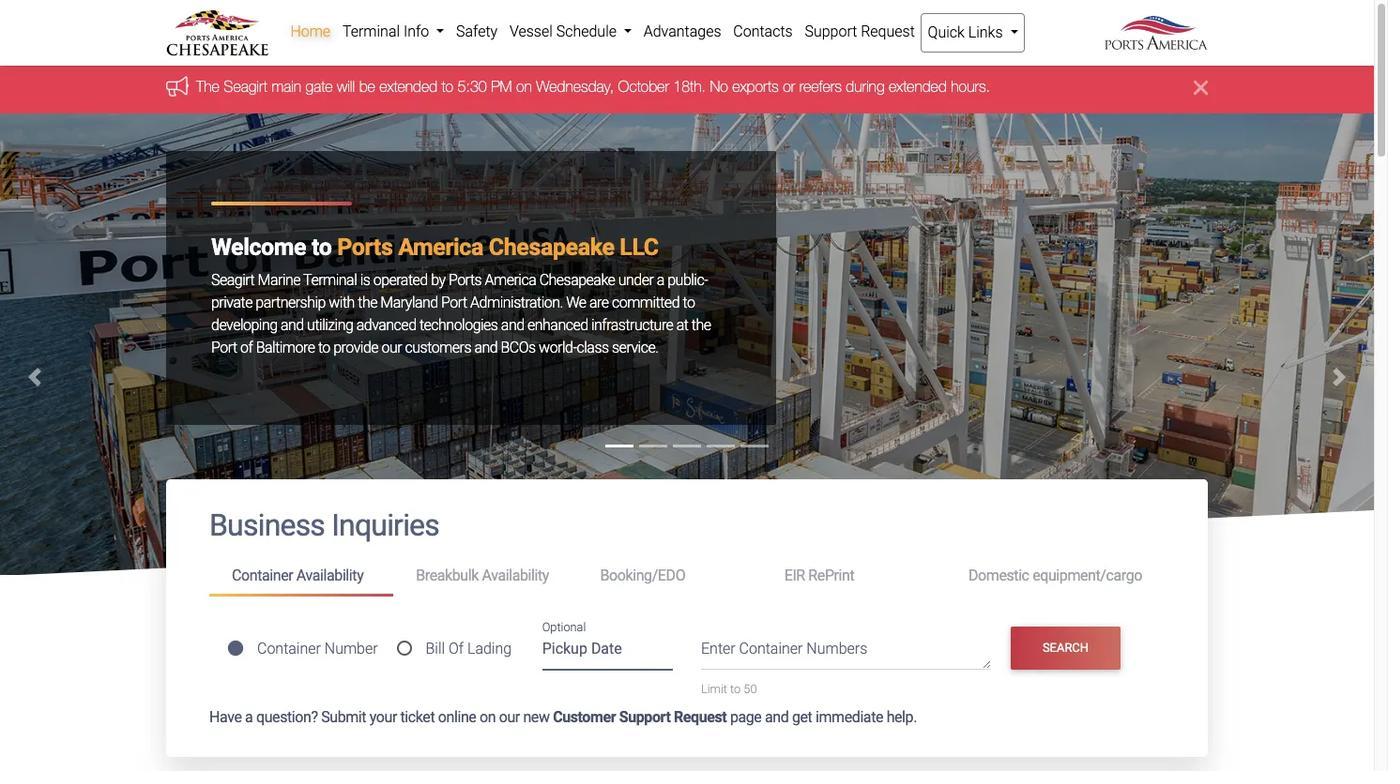 Task type: locate. For each thing, give the bounding box(es) containing it.
bcos
[[501, 339, 536, 357]]

0 horizontal spatial request
[[674, 708, 727, 726]]

a right have
[[245, 708, 253, 726]]

1 vertical spatial ports
[[449, 271, 482, 289]]

maryland
[[381, 294, 438, 312]]

1 vertical spatial chesapeake
[[539, 271, 615, 289]]

domestic
[[969, 567, 1030, 585]]

0 vertical spatial america
[[398, 234, 484, 261]]

wednesday,
[[536, 78, 614, 95]]

the down "is"
[[358, 294, 377, 312]]

1 vertical spatial america
[[485, 271, 536, 289]]

ports
[[337, 234, 393, 261], [449, 271, 482, 289]]

america up administration.
[[485, 271, 536, 289]]

ports inside the seagirt marine terminal is operated by ports america chesapeake under a public- private partnership with the maryland port administration.                         we are committed to developing and utilizing advanced technologies and enhanced infrastructure at the port of baltimore to provide                         our customers and bcos world-class service.
[[449, 271, 482, 289]]

port
[[441, 294, 467, 312], [211, 339, 237, 357]]

breakbulk
[[416, 567, 479, 585]]

container for container number
[[257, 640, 321, 658]]

limit to 50
[[701, 683, 757, 697]]

0 horizontal spatial the
[[358, 294, 377, 312]]

0 horizontal spatial on
[[480, 708, 496, 726]]

seagirt up private
[[211, 271, 255, 289]]

support inside support request link
[[805, 23, 857, 40]]

on right online
[[480, 708, 496, 726]]

new
[[523, 708, 550, 726]]

gate
[[306, 78, 333, 95]]

container left the "number"
[[257, 640, 321, 658]]

availability for container availability
[[297, 567, 364, 585]]

october
[[618, 78, 669, 95]]

request left "quick"
[[861, 23, 915, 40]]

is
[[360, 271, 370, 289]]

terminal inside the seagirt marine terminal is operated by ports america chesapeake under a public- private partnership with the maryland port administration.                         we are committed to developing and utilizing advanced technologies and enhanced infrastructure at the port of baltimore to provide                         our customers and bcos world-class service.
[[303, 271, 357, 289]]

seagirt inside the seagirt marine terminal is operated by ports america chesapeake under a public- private partnership with the maryland port administration.                         we are committed to developing and utilizing advanced technologies and enhanced infrastructure at the port of baltimore to provide                         our customers and bcos world-class service.
[[211, 271, 255, 289]]

on right pm
[[516, 78, 532, 95]]

welcome
[[211, 234, 306, 261]]

container down business
[[232, 567, 293, 585]]

container
[[232, 567, 293, 585], [257, 640, 321, 658], [739, 641, 803, 658]]

availability down 'business inquiries'
[[297, 567, 364, 585]]

port up technologies
[[441, 294, 467, 312]]

extended right "during"
[[889, 78, 947, 95]]

50
[[744, 683, 757, 697]]

search
[[1043, 641, 1089, 655]]

search button
[[1011, 627, 1121, 670]]

customer
[[553, 708, 616, 726]]

seagirt right the
[[224, 78, 268, 95]]

0 vertical spatial port
[[441, 294, 467, 312]]

on
[[516, 78, 532, 95], [480, 708, 496, 726]]

the seagirt main gate will be extended to 5:30 pm on wednesday, october 18th.  no exports or reefers during extended hours.
[[196, 78, 991, 95]]

port left of in the left top of the page
[[211, 339, 237, 357]]

1 horizontal spatial america
[[485, 271, 536, 289]]

terminal up with
[[303, 271, 357, 289]]

1 vertical spatial seagirt
[[211, 271, 255, 289]]

1 horizontal spatial our
[[499, 708, 520, 726]]

0 vertical spatial support
[[805, 23, 857, 40]]

your
[[370, 708, 397, 726]]

online
[[438, 708, 476, 726]]

container up the 50
[[739, 641, 803, 658]]

0 vertical spatial on
[[516, 78, 532, 95]]

get
[[792, 708, 813, 726]]

a right "under"
[[657, 271, 665, 289]]

0 vertical spatial seagirt
[[224, 78, 268, 95]]

to down the public-
[[683, 294, 695, 312]]

0 horizontal spatial a
[[245, 708, 253, 726]]

llc
[[620, 234, 659, 261]]

terminal
[[343, 23, 400, 40], [303, 271, 357, 289]]

question?
[[256, 708, 318, 726]]

0 horizontal spatial extended
[[380, 78, 438, 95]]

safety
[[456, 23, 498, 40]]

booking/edo link
[[578, 559, 762, 594]]

immediate
[[816, 708, 884, 726]]

0 horizontal spatial our
[[382, 339, 402, 357]]

0 horizontal spatial ports
[[337, 234, 393, 261]]

1 horizontal spatial extended
[[889, 78, 947, 95]]

1 horizontal spatial availability
[[482, 567, 549, 585]]

0 vertical spatial request
[[861, 23, 915, 40]]

1 vertical spatial on
[[480, 708, 496, 726]]

1 horizontal spatial request
[[861, 23, 915, 40]]

0 horizontal spatial support
[[619, 708, 671, 726]]

america
[[398, 234, 484, 261], [485, 271, 536, 289]]

ports up "is"
[[337, 234, 393, 261]]

0 horizontal spatial port
[[211, 339, 237, 357]]

1 horizontal spatial a
[[657, 271, 665, 289]]

1 vertical spatial terminal
[[303, 271, 357, 289]]

Enter Container Numbers text field
[[701, 639, 991, 671]]

availability right breakbulk
[[482, 567, 549, 585]]

customers
[[405, 339, 471, 357]]

info
[[404, 23, 429, 40]]

breakbulk availability
[[416, 567, 549, 585]]

1 horizontal spatial support
[[805, 23, 857, 40]]

request down limit
[[674, 708, 727, 726]]

2 availability from the left
[[482, 567, 549, 585]]

america up by
[[398, 234, 484, 261]]

the
[[358, 294, 377, 312], [692, 316, 711, 334]]

1 horizontal spatial the
[[692, 316, 711, 334]]

our inside the seagirt marine terminal is operated by ports america chesapeake under a public- private partnership with the maryland port administration.                         we are committed to developing and utilizing advanced technologies and enhanced infrastructure at the port of baltimore to provide                         our customers and bcos world-class service.
[[382, 339, 402, 357]]

eir
[[785, 567, 805, 585]]

public-
[[668, 271, 708, 289]]

our left new
[[499, 708, 520, 726]]

and
[[281, 316, 304, 334], [501, 316, 524, 334], [475, 339, 498, 357], [765, 708, 789, 726]]

0 horizontal spatial availability
[[297, 567, 364, 585]]

1 horizontal spatial on
[[516, 78, 532, 95]]

ticket
[[400, 708, 435, 726]]

the right at
[[692, 316, 711, 334]]

a inside the seagirt marine terminal is operated by ports america chesapeake under a public- private partnership with the maryland port administration.                         we are committed to developing and utilizing advanced technologies and enhanced infrastructure at the port of baltimore to provide                         our customers and bcos world-class service.
[[657, 271, 665, 289]]

page
[[730, 708, 762, 726]]

1 vertical spatial our
[[499, 708, 520, 726]]

1 vertical spatial port
[[211, 339, 237, 357]]

ports right by
[[449, 271, 482, 289]]

support
[[805, 23, 857, 40], [619, 708, 671, 726]]

terminal inside "link"
[[343, 23, 400, 40]]

vessel schedule
[[510, 23, 620, 40]]

0 vertical spatial a
[[657, 271, 665, 289]]

a
[[657, 271, 665, 289], [245, 708, 253, 726]]

1 availability from the left
[[297, 567, 364, 585]]

seagirt
[[224, 78, 268, 95], [211, 271, 255, 289]]

seagirt marine terminal is operated by ports america chesapeake under a public- private partnership with the maryland port administration.                         we are committed to developing and utilizing advanced technologies and enhanced infrastructure at the port of baltimore to provide                         our customers and bcos world-class service.
[[211, 271, 711, 357]]

bullhorn image
[[166, 76, 196, 97]]

1 vertical spatial support
[[619, 708, 671, 726]]

support up reefers
[[805, 23, 857, 40]]

booking/edo
[[600, 567, 686, 585]]

1 vertical spatial a
[[245, 708, 253, 726]]

5:30
[[458, 78, 487, 95]]

administration.
[[470, 294, 563, 312]]

hours.
[[951, 78, 991, 95]]

the seagirt main gate will be extended to 5:30 pm on wednesday, october 18th.  no exports or reefers during extended hours. alert
[[0, 61, 1375, 114]]

terminal left info
[[343, 23, 400, 40]]

0 vertical spatial our
[[382, 339, 402, 357]]

seagirt inside alert
[[224, 78, 268, 95]]

and left get
[[765, 708, 789, 726]]

support request link
[[799, 13, 921, 51]]

to
[[442, 78, 454, 95], [312, 234, 332, 261], [683, 294, 695, 312], [318, 339, 330, 357], [730, 683, 741, 697]]

to left the 50
[[730, 683, 741, 697]]

0 vertical spatial terminal
[[343, 23, 400, 40]]

enter
[[701, 641, 736, 658]]

to left 5:30
[[442, 78, 454, 95]]

our down the advanced
[[382, 339, 402, 357]]

advantages link
[[638, 13, 728, 51]]

extended right be on the top left
[[380, 78, 438, 95]]

18th.
[[673, 78, 706, 95]]

main
[[272, 78, 302, 95]]

1 horizontal spatial ports
[[449, 271, 482, 289]]

chesapeake
[[489, 234, 615, 261], [539, 271, 615, 289]]

support right customer
[[619, 708, 671, 726]]

to down utilizing
[[318, 339, 330, 357]]

committed
[[612, 294, 680, 312]]



Task type: describe. For each thing, give the bounding box(es) containing it.
or
[[783, 78, 795, 95]]

exports
[[733, 78, 779, 95]]

inquiries
[[332, 508, 439, 544]]

no
[[710, 78, 728, 95]]

quick links link
[[921, 13, 1025, 53]]

of
[[240, 339, 253, 357]]

world-
[[539, 339, 577, 357]]

business inquiries
[[209, 508, 439, 544]]

business
[[209, 508, 325, 544]]

eir reprint link
[[762, 559, 946, 594]]

container number
[[257, 640, 378, 658]]

reprint
[[809, 567, 855, 585]]

operated
[[373, 271, 428, 289]]

0 vertical spatial chesapeake
[[489, 234, 615, 261]]

eir reprint
[[785, 567, 855, 585]]

under
[[618, 271, 654, 289]]

infrastructure
[[591, 316, 674, 334]]

advantages
[[644, 23, 722, 40]]

0 vertical spatial ports
[[337, 234, 393, 261]]

lading
[[468, 640, 512, 658]]

1 horizontal spatial port
[[441, 294, 467, 312]]

Optional text field
[[542, 634, 673, 671]]

enhanced
[[528, 316, 588, 334]]

advanced
[[357, 316, 416, 334]]

support request
[[805, 23, 915, 40]]

availability for breakbulk availability
[[482, 567, 549, 585]]

safety link
[[450, 13, 504, 51]]

will
[[337, 78, 355, 95]]

ports america chesapeake image
[[0, 114, 1375, 709]]

we
[[566, 294, 586, 312]]

by
[[431, 271, 446, 289]]

bill
[[426, 640, 445, 658]]

utilizing
[[307, 316, 353, 334]]

reefers
[[800, 78, 842, 95]]

2 extended from the left
[[889, 78, 947, 95]]

number
[[325, 640, 378, 658]]

domestic equipment/cargo
[[969, 567, 1143, 585]]

private
[[211, 294, 252, 312]]

on inside alert
[[516, 78, 532, 95]]

have
[[209, 708, 242, 726]]

home
[[290, 23, 331, 40]]

0 horizontal spatial america
[[398, 234, 484, 261]]

technologies
[[420, 316, 498, 334]]

chesapeake inside the seagirt marine terminal is operated by ports america chesapeake under a public- private partnership with the maryland port administration.                         we are committed to developing and utilizing advanced technologies and enhanced infrastructure at the port of baltimore to provide                         our customers and bcos world-class service.
[[539, 271, 615, 289]]

provide
[[334, 339, 378, 357]]

and down partnership
[[281, 316, 304, 334]]

and down administration.
[[501, 316, 524, 334]]

to inside alert
[[442, 78, 454, 95]]

numbers
[[807, 641, 868, 658]]

with
[[329, 294, 355, 312]]

contacts link
[[728, 13, 799, 51]]

1 vertical spatial the
[[692, 316, 711, 334]]

bill of lading
[[426, 640, 512, 658]]

equipment/cargo
[[1033, 567, 1143, 585]]

submit
[[321, 708, 366, 726]]

domestic equipment/cargo link
[[946, 559, 1165, 594]]

quick links
[[928, 23, 1007, 41]]

help.
[[887, 708, 917, 726]]

close image
[[1194, 76, 1208, 99]]

terminal info
[[343, 23, 433, 40]]

vessel
[[510, 23, 553, 40]]

service.
[[612, 339, 659, 357]]

and left bcos
[[475, 339, 498, 357]]

of
[[449, 640, 464, 658]]

welcome to ports america chesapeake llc
[[211, 234, 659, 261]]

baltimore
[[256, 339, 315, 357]]

optional
[[542, 621, 586, 635]]

terminal info link
[[337, 13, 450, 51]]

have a question? submit your ticket online on our new customer support request page and get immediate help.
[[209, 708, 917, 726]]

quick
[[928, 23, 965, 41]]

breakbulk availability link
[[394, 559, 578, 594]]

at
[[677, 316, 689, 334]]

are
[[590, 294, 609, 312]]

the seagirt main gate will be extended to 5:30 pm on wednesday, october 18th.  no exports or reefers during extended hours. link
[[196, 78, 991, 95]]

limit
[[701, 683, 728, 697]]

to up with
[[312, 234, 332, 261]]

pm
[[491, 78, 512, 95]]

0 vertical spatial the
[[358, 294, 377, 312]]

marine
[[258, 271, 300, 289]]

container for container availability
[[232, 567, 293, 585]]

schedule
[[556, 23, 617, 40]]

contacts
[[734, 23, 793, 40]]

during
[[846, 78, 885, 95]]

be
[[359, 78, 375, 95]]

container availability link
[[209, 559, 394, 597]]

enter container numbers
[[701, 641, 868, 658]]

class
[[577, 339, 609, 357]]

america inside the seagirt marine terminal is operated by ports america chesapeake under a public- private partnership with the maryland port administration.                         we are committed to developing and utilizing advanced technologies and enhanced infrastructure at the port of baltimore to provide                         our customers and bcos world-class service.
[[485, 271, 536, 289]]

the
[[196, 78, 220, 95]]

1 vertical spatial request
[[674, 708, 727, 726]]

1 extended from the left
[[380, 78, 438, 95]]

home link
[[284, 13, 337, 51]]



Task type: vqa. For each thing, say whether or not it's contained in the screenshot.
customer support request link
yes



